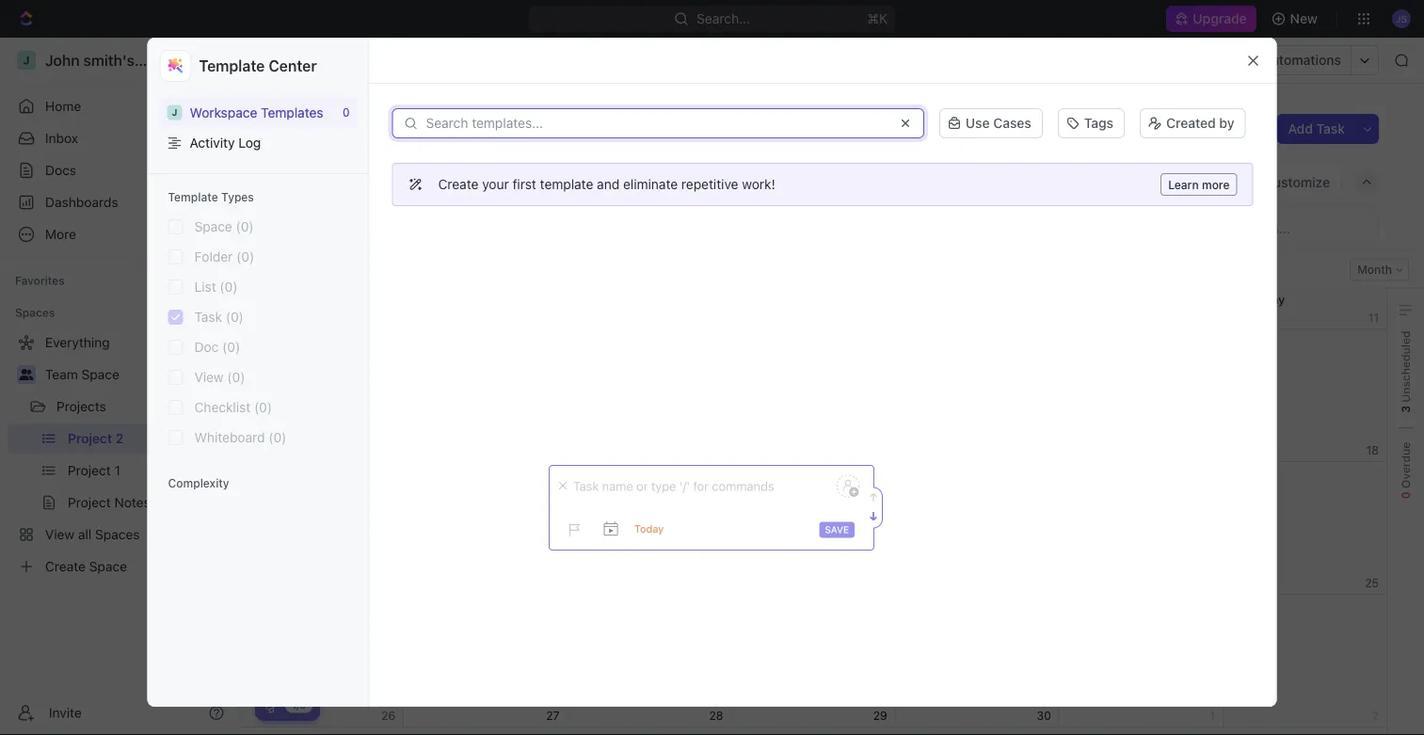 Task type: describe. For each thing, give the bounding box(es) containing it.
j
[[172, 107, 177, 118]]

new button
[[1264, 4, 1329, 34]]

user group image
[[258, 56, 269, 65]]

add task button
[[1277, 114, 1356, 144]]

1 row from the top
[[240, 197, 1387, 329]]

0 vertical spatial space
[[311, 52, 349, 68]]

sunday
[[249, 292, 293, 306]]

customize
[[1264, 175, 1330, 190]]

save
[[825, 524, 849, 535]]

your
[[482, 176, 509, 192]]

(0) for checklist (0)
[[254, 400, 272, 415]]

workspace templates
[[190, 104, 323, 120]]

automations
[[1263, 52, 1341, 68]]

add task
[[1288, 121, 1345, 136]]

complexity
[[168, 476, 229, 489]]

today button
[[634, 523, 664, 536]]

0 horizontal spatial task
[[194, 309, 222, 325]]

dashboards link
[[8, 187, 232, 217]]

repetitive
[[681, 176, 738, 192]]

table
[[530, 175, 563, 190]]

view (0)
[[194, 369, 245, 385]]

calendar
[[439, 175, 495, 190]]

overdue
[[1399, 442, 1412, 491]]

3
[[1399, 406, 1412, 413]]

29
[[873, 709, 887, 722]]

search...
[[697, 11, 750, 26]]

team space inside sidebar navigation
[[45, 367, 119, 382]]

list for list
[[381, 175, 404, 190]]

inbox link
[[8, 123, 232, 153]]

create
[[438, 176, 479, 192]]

onboarding checklist button image
[[263, 698, 278, 713]]

grid containing sunday
[[239, 36, 1387, 735]]

set priority element
[[559, 516, 587, 544]]

27
[[546, 709, 559, 722]]

upgrade link
[[1166, 6, 1256, 32]]

template types
[[168, 190, 254, 203]]

search button
[[1101, 169, 1175, 196]]

template for template types
[[168, 190, 218, 203]]

onboarding checklist button element
[[263, 698, 278, 713]]

automations button
[[1253, 46, 1351, 74]]

space (0)
[[194, 219, 254, 234]]

hide
[[1201, 175, 1230, 190]]

hide button
[[1179, 169, 1236, 196]]

1 horizontal spatial team space
[[275, 52, 349, 68]]

2
[[375, 112, 391, 144]]

26
[[381, 709, 395, 722]]

activity
[[190, 135, 235, 151]]

(0) for task (0)
[[226, 309, 244, 325]]

Task na﻿me or type '/' for commands field
[[559, 478, 827, 495]]

center
[[269, 57, 317, 75]]

Search templates... text field
[[426, 116, 886, 131]]

learn more
[[1168, 178, 1230, 191]]

0 horizontal spatial 0
[[343, 106, 350, 119]]

checklist (0)
[[194, 400, 272, 415]]

list for list (0)
[[194, 279, 216, 295]]

folder
[[194, 249, 233, 265]]

unscheduled
[[1399, 331, 1412, 406]]

1 horizontal spatial projects
[[389, 52, 438, 68]]

template
[[540, 176, 593, 192]]

⌘k
[[867, 11, 888, 26]]

row containing 26
[[240, 595, 1387, 728]]

board link
[[306, 169, 347, 196]]

30
[[1037, 709, 1051, 722]]

0 vertical spatial team space link
[[251, 49, 354, 72]]

invite
[[49, 705, 82, 720]]



Task type: vqa. For each thing, say whether or not it's contained in the screenshot.
activity log button
yes



Task type: locate. For each thing, give the bounding box(es) containing it.
customize button
[[1239, 169, 1336, 196]]

doc
[[194, 339, 219, 355]]

eliminate
[[623, 176, 678, 192]]

calendar link
[[435, 169, 495, 196]]

space down template types
[[194, 219, 232, 234]]

1 vertical spatial 0
[[1399, 491, 1412, 499]]

tree
[[8, 328, 232, 582]]

learn more link
[[1161, 173, 1237, 196]]

projects link
[[365, 49, 443, 72], [56, 392, 179, 422]]

saturday
[[1233, 292, 1285, 306]]

docs link
[[8, 155, 232, 185]]

and
[[597, 176, 620, 192]]

(0) right doc on the left top
[[222, 339, 240, 355]]

0 horizontal spatial list
[[194, 279, 216, 295]]

team inside sidebar navigation
[[45, 367, 78, 382]]

cell
[[895, 329, 1060, 461], [1059, 329, 1223, 461], [895, 462, 1060, 594], [1059, 462, 1223, 594]]

Search tasks... text field
[[1190, 214, 1378, 242]]

today
[[634, 523, 664, 535]]

tree containing team space
[[8, 328, 232, 582]]

(0) for folder (0)
[[236, 249, 254, 265]]

folder (0)
[[194, 249, 254, 265]]

1 horizontal spatial 0
[[1399, 491, 1412, 499]]

team space
[[275, 52, 349, 68], [45, 367, 119, 382]]

docs
[[45, 162, 76, 178]]

0 vertical spatial projects
[[389, 52, 438, 68]]

0 vertical spatial team
[[275, 52, 308, 68]]

template for template center
[[199, 57, 265, 75]]

task up doc on the left top
[[194, 309, 222, 325]]

grid
[[239, 36, 1387, 735]]

0 left 2
[[343, 106, 350, 119]]

(0) up doc (0)
[[226, 309, 244, 325]]

0 horizontal spatial space
[[82, 367, 119, 382]]

1 horizontal spatial task
[[1316, 121, 1345, 136]]

favorites button
[[8, 269, 72, 292]]

work!
[[742, 176, 775, 192]]

1 horizontal spatial team space link
[[251, 49, 354, 72]]

1 vertical spatial row
[[240, 595, 1387, 728]]

task inside button
[[1316, 121, 1345, 136]]

0 horizontal spatial projects link
[[56, 392, 179, 422]]

templates
[[261, 104, 323, 120]]

add
[[1288, 121, 1313, 136]]

gantt link
[[594, 169, 632, 196]]

1 vertical spatial template
[[168, 190, 218, 203]]

list down 2
[[381, 175, 404, 190]]

(0) for space (0)
[[236, 219, 254, 234]]

home
[[45, 98, 81, 114]]

home link
[[8, 91, 232, 121]]

(0) down types
[[236, 219, 254, 234]]

1 vertical spatial team space link
[[45, 360, 228, 390]]

new
[[1290, 11, 1318, 26]]

project 2
[[285, 112, 397, 144]]

(0)
[[236, 219, 254, 234], [236, 249, 254, 265], [220, 279, 238, 295], [226, 309, 244, 325], [222, 339, 240, 355], [227, 369, 245, 385], [254, 400, 272, 415], [269, 430, 287, 445]]

more
[[1202, 178, 1230, 191]]

25 row
[[240, 462, 1387, 595]]

search
[[1126, 175, 1169, 190]]

john smith's workspace, , element
[[167, 105, 182, 120]]

upgrade
[[1193, 11, 1247, 26]]

sidebar navigation
[[0, 38, 240, 735]]

18 row
[[240, 329, 1387, 462]]

(0) right folder
[[236, 249, 254, 265]]

0 down 3
[[1399, 491, 1412, 499]]

first
[[513, 176, 536, 192]]

1 horizontal spatial projects link
[[365, 49, 443, 72]]

set priority image
[[559, 516, 587, 544]]

0 horizontal spatial team space
[[45, 367, 119, 382]]

favorites
[[15, 274, 65, 287]]

activity log button
[[160, 128, 357, 158]]

template
[[199, 57, 265, 75], [168, 190, 218, 203]]

(0) for doc (0)
[[222, 339, 240, 355]]

task (0)
[[194, 309, 244, 325]]

template center
[[199, 57, 317, 75]]

doc (0)
[[194, 339, 240, 355]]

tree inside sidebar navigation
[[8, 328, 232, 582]]

view
[[194, 369, 224, 385]]

projects
[[389, 52, 438, 68], [56, 399, 106, 414]]

template up space (0)
[[168, 190, 218, 203]]

(0) up whiteboard (0) on the bottom of page
[[254, 400, 272, 415]]

projects inside sidebar navigation
[[56, 399, 106, 414]]

(0) for list (0)
[[220, 279, 238, 295]]

1 vertical spatial task
[[194, 309, 222, 325]]

1 vertical spatial space
[[194, 219, 232, 234]]

1/5
[[292, 700, 306, 711]]

create your first template and eliminate repetitive work!
[[438, 176, 775, 192]]

dashboards
[[45, 194, 118, 210]]

list (0)
[[194, 279, 238, 295]]

inbox
[[45, 130, 78, 146]]

25
[[1365, 576, 1379, 590]]

0 vertical spatial template
[[199, 57, 265, 75]]

types
[[221, 190, 254, 203]]

0 vertical spatial row
[[240, 197, 1387, 329]]

spaces
[[15, 306, 55, 319]]

whiteboard (0)
[[194, 430, 287, 445]]

18
[[1366, 444, 1379, 457]]

(0) down 'folder (0)'
[[220, 279, 238, 295]]

team space link down doc on the left top
[[45, 360, 228, 390]]

list down folder
[[194, 279, 216, 295]]

table link
[[526, 169, 563, 196]]

2 row from the top
[[240, 595, 1387, 728]]

space inside sidebar navigation
[[82, 367, 119, 382]]

0 vertical spatial task
[[1316, 121, 1345, 136]]

project
[[285, 112, 370, 144]]

list link
[[378, 169, 404, 196]]

(0) right view
[[227, 369, 245, 385]]

workspace
[[190, 104, 257, 120]]

1 vertical spatial list
[[194, 279, 216, 295]]

whiteboard
[[194, 430, 265, 445]]

template up workspace at the top left of the page
[[199, 57, 265, 75]]

board
[[310, 175, 347, 190]]

1 horizontal spatial team
[[275, 52, 308, 68]]

0 horizontal spatial team space link
[[45, 360, 228, 390]]

2 vertical spatial space
[[82, 367, 119, 382]]

1 vertical spatial projects
[[56, 399, 106, 414]]

2 horizontal spatial space
[[311, 52, 349, 68]]

28
[[709, 709, 723, 722]]

0 horizontal spatial team
[[45, 367, 78, 382]]

space up templates
[[311, 52, 349, 68]]

0 vertical spatial 0
[[343, 106, 350, 119]]

team right user group icon
[[45, 367, 78, 382]]

gantt
[[598, 175, 632, 190]]

activity log
[[190, 135, 261, 151]]

1 horizontal spatial space
[[194, 219, 232, 234]]

task
[[1316, 121, 1345, 136], [194, 309, 222, 325]]

task right add
[[1316, 121, 1345, 136]]

team space link up templates
[[251, 49, 354, 72]]

(0) right "whiteboard"
[[269, 430, 287, 445]]

(0) for whiteboard (0)
[[269, 430, 287, 445]]

(0) for view (0)
[[227, 369, 245, 385]]

team space right user group icon
[[45, 367, 119, 382]]

1 vertical spatial team space
[[45, 367, 119, 382]]

team space right user group image
[[275, 52, 349, 68]]

1 horizontal spatial list
[[381, 175, 404, 190]]

user group image
[[19, 369, 33, 380]]

1 vertical spatial team
[[45, 367, 78, 382]]

log
[[238, 135, 261, 151]]

0 vertical spatial projects link
[[365, 49, 443, 72]]

team space link
[[251, 49, 354, 72], [45, 360, 228, 390]]

1 vertical spatial projects link
[[56, 392, 179, 422]]

0 horizontal spatial projects
[[56, 399, 106, 414]]

learn
[[1168, 178, 1199, 191]]

space right user group icon
[[82, 367, 119, 382]]

checklist
[[194, 400, 251, 415]]

0 vertical spatial list
[[381, 175, 404, 190]]

team right user group image
[[275, 52, 308, 68]]

0 vertical spatial team space
[[275, 52, 349, 68]]

team
[[275, 52, 308, 68], [45, 367, 78, 382]]

row
[[240, 197, 1387, 329], [240, 595, 1387, 728]]

space
[[311, 52, 349, 68], [194, 219, 232, 234], [82, 367, 119, 382]]



